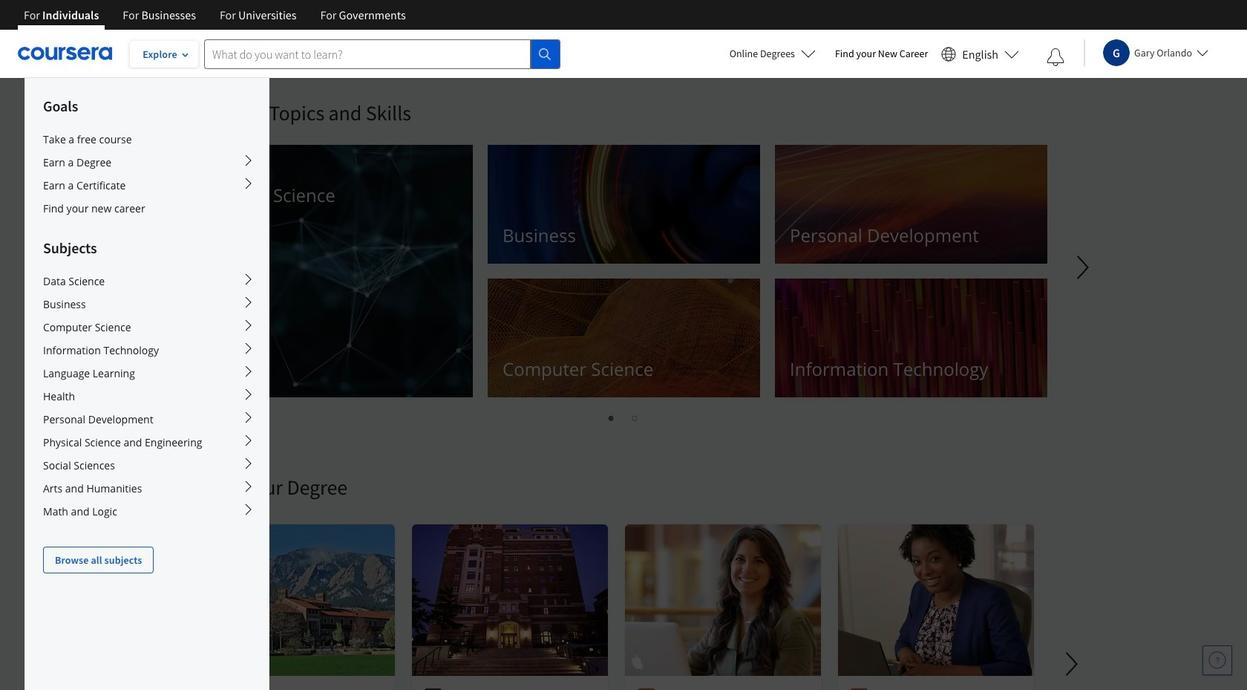 Task type: locate. For each thing, give the bounding box(es) containing it.
banner navigation
[[12, 0, 418, 30]]

list
[[201, 409, 1047, 426]]

None search field
[[204, 39, 561, 69]]

explore menu element
[[25, 78, 269, 573]]

What do you want to learn? text field
[[204, 39, 531, 69]]

earn your degree carousel element
[[193, 429, 1248, 690]]



Task type: vqa. For each thing, say whether or not it's contained in the screenshot.
to within 'list'
no



Task type: describe. For each thing, give the bounding box(es) containing it.
explore topics and skills carousel element
[[193, 79, 1248, 429]]

next slide image
[[1066, 250, 1102, 285]]

coursera image
[[18, 42, 112, 66]]

help center image
[[1209, 651, 1227, 669]]

next slide image
[[1055, 646, 1090, 682]]

list inside explore topics and skills carousel element
[[201, 409, 1047, 426]]



